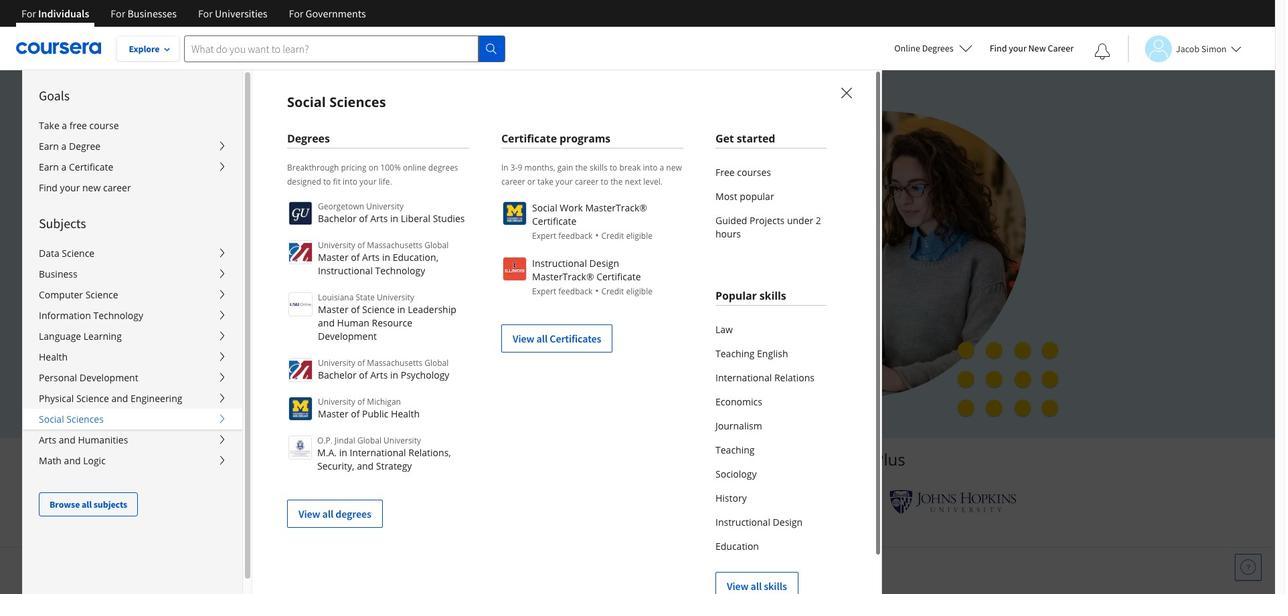 Task type: vqa. For each thing, say whether or not it's contained in the screenshot.
Work
yes



Task type: locate. For each thing, give the bounding box(es) containing it.
bachelor down access
[[318, 212, 357, 225]]

university up the resource
[[377, 292, 414, 303]]

0 vertical spatial sciences
[[330, 93, 386, 111]]

master inside louisiana state university master of science in leadership and human resource development
[[318, 303, 349, 316]]

get started
[[716, 131, 776, 146]]

university down job-
[[318, 240, 355, 251]]

view down education
[[727, 580, 749, 593]]

0 horizontal spatial view
[[299, 508, 320, 521]]

instructional inside instructional design mastertrack® certificate expert feedback • credit eligible
[[532, 257, 587, 270]]

university of michigan master of public health
[[318, 396, 420, 421]]

subjects
[[94, 499, 127, 511]]

1 vertical spatial new
[[82, 181, 101, 194]]

personal
[[39, 372, 77, 384]]

leading
[[498, 449, 553, 471]]

0 horizontal spatial or
[[249, 362, 262, 375]]

0 vertical spatial master
[[318, 251, 349, 264]]

coursera
[[802, 449, 870, 471]]

find inside explore menu element
[[39, 181, 58, 194]]

eligible inside social work mastertrack® certificate expert feedback • credit eligible
[[626, 230, 653, 242]]

2 horizontal spatial view
[[727, 580, 749, 593]]

1 vertical spatial view
[[299, 508, 320, 521]]

health
[[39, 351, 68, 364], [391, 408, 420, 421]]

1 vertical spatial development
[[79, 372, 138, 384]]

1 vertical spatial social
[[532, 202, 558, 214]]

sciences up arts and humanities at bottom
[[66, 413, 104, 426]]

into inside in 3-9 months, gain the skills to break into a new career or take your career to the next level.
[[643, 162, 658, 173]]

global inside university of massachusetts global master of arts in education, instructional technology
[[425, 240, 449, 251]]

degrees inside list
[[336, 508, 372, 521]]

1 horizontal spatial or
[[527, 176, 536, 187]]

1 eligible from the top
[[626, 230, 653, 242]]

/year with 14-day money-back guarantee
[[283, 362, 475, 375]]

a for certificate
[[61, 161, 67, 173]]

all inside certificate programs list
[[537, 332, 548, 346]]

technology down education,
[[375, 264, 425, 277]]

degrees down security,
[[336, 508, 372, 521]]

individuals
[[38, 7, 89, 20]]

months,
[[525, 162, 555, 173]]

career inside explore menu element
[[103, 181, 131, 194]]

view for view all certificates
[[513, 332, 535, 346]]

and inside louisiana state university master of science in leadership and human resource development
[[318, 317, 335, 329]]

1 horizontal spatial with
[[766, 449, 798, 471]]

2 bachelor from the top
[[318, 369, 357, 382]]

science up the resource
[[362, 303, 395, 316]]

0 horizontal spatial career
[[103, 181, 131, 194]]

for left universities
[[198, 7, 213, 20]]

0 vertical spatial degrees
[[428, 162, 458, 173]]

None search field
[[184, 35, 506, 62]]

a
[[62, 119, 67, 132], [61, 140, 67, 153], [61, 161, 67, 173], [660, 162, 664, 173]]

all right 'browse'
[[82, 499, 92, 511]]

into inside breakthrough pricing on 100% online degrees designed to fit into your life.
[[343, 176, 358, 187]]

your left life.
[[360, 176, 377, 187]]

degrees up breakthrough
[[287, 131, 330, 146]]

1 vertical spatial find
[[39, 181, 58, 194]]

design down history link
[[773, 516, 803, 529]]

in
[[647, 211, 659, 231], [390, 212, 398, 225], [382, 251, 390, 264], [397, 303, 406, 316], [390, 369, 398, 382], [339, 447, 347, 459]]

1 vertical spatial technology
[[93, 309, 143, 322]]

certificate programs list
[[502, 200, 684, 353]]

2 horizontal spatial social
[[532, 202, 558, 214]]

0 horizontal spatial new
[[82, 181, 101, 194]]

university inside o.p. jindal global university m.a. in international relations, security, and strategy
[[384, 435, 421, 447]]

0 horizontal spatial social
[[39, 413, 64, 426]]

master up 'human'
[[318, 303, 349, 316]]

a left degree
[[61, 140, 67, 153]]

mastertrack® for work
[[586, 202, 647, 214]]

1 vertical spatial bachelor
[[318, 369, 357, 382]]

0 vertical spatial social sciences
[[287, 93, 386, 111]]

all for degrees
[[322, 508, 334, 521]]

programs
[[560, 131, 611, 146]]

1 horizontal spatial degrees
[[428, 162, 458, 173]]

1 horizontal spatial the
[[611, 176, 623, 187]]

2 eligible from the top
[[626, 286, 653, 297]]

university of massachusetts global master of arts in education, instructional technology
[[318, 240, 449, 277]]

mastertrack® inside social work mastertrack® certificate expert feedback • credit eligible
[[586, 202, 647, 214]]

1 vertical spatial teaching
[[716, 444, 755, 457]]

1 vertical spatial social sciences
[[39, 413, 104, 426]]

on
[[369, 162, 379, 173], [625, 188, 643, 208]]

money-
[[367, 362, 402, 375]]

1 horizontal spatial on
[[625, 188, 643, 208]]

1 vertical spatial free
[[324, 331, 345, 344]]

master for master of science in leadership and human resource development
[[318, 303, 349, 316]]

1 horizontal spatial into
[[643, 162, 658, 173]]

math
[[39, 455, 62, 467]]

0 vertical spatial bachelor
[[318, 212, 357, 225]]

arts inside the university of massachusetts global bachelor of arts in psychology
[[370, 369, 388, 382]]

science inside "popup button"
[[85, 289, 118, 301]]

physical science and engineering
[[39, 392, 182, 405]]

global inside o.p. jindal global university m.a. in international relations, security, and strategy
[[358, 435, 382, 447]]

2 horizontal spatial career
[[575, 176, 599, 187]]

back
[[402, 362, 424, 375]]

skills down education link
[[764, 580, 787, 593]]

jindal
[[335, 435, 355, 447]]

development inside 'popup button'
[[79, 372, 138, 384]]

university down start 7-day free trial on the left of the page
[[318, 358, 355, 369]]

view for view all skills
[[727, 580, 749, 593]]

instructional down sas image
[[716, 516, 771, 529]]

instructional down programs—all
[[532, 257, 587, 270]]

in left education,
[[382, 251, 390, 264]]

master inside university of michigan master of public health
[[318, 408, 349, 421]]

1 vertical spatial sciences
[[66, 413, 104, 426]]

international up 'strategy' at the bottom of page
[[350, 447, 406, 459]]

0 vertical spatial international
[[716, 372, 772, 384]]

certificate up find your new career
[[69, 161, 113, 173]]

teaching up sociology
[[716, 444, 755, 457]]

0 horizontal spatial find
[[39, 181, 58, 194]]

in left back
[[390, 369, 398, 382]]

day left money-
[[348, 362, 365, 375]]

earn inside earn a certificate popup button
[[39, 161, 59, 173]]

language learning button
[[23, 326, 242, 347]]

university of massachusetts global logo image
[[289, 240, 313, 264], [289, 358, 313, 382]]

bachelor
[[318, 212, 357, 225], [318, 369, 357, 382]]

career up hands-
[[575, 176, 599, 187]]

0 horizontal spatial into
[[343, 176, 358, 187]]

arts right job-
[[370, 212, 388, 225]]

new right break
[[666, 162, 682, 173]]

development inside louisiana state university master of science in leadership and human resource development
[[318, 330, 377, 343]]

sciences
[[330, 93, 386, 111], [66, 413, 104, 426]]

1 partnername logo image from the top
[[503, 202, 527, 226]]

new down earn a certificate
[[82, 181, 101, 194]]

a inside take a free course link
[[62, 119, 67, 132]]

degrees inside social sciences menu item
[[287, 131, 330, 146]]

massachusetts inside university of massachusetts global master of arts in education, instructional technology
[[367, 240, 423, 251]]

computer science button
[[23, 285, 242, 305]]

partnername logo image down programs—all
[[503, 257, 527, 281]]

0 horizontal spatial degrees
[[336, 508, 372, 521]]

universities
[[215, 7, 268, 20]]

all
[[537, 332, 548, 346], [82, 499, 92, 511], [322, 508, 334, 521], [751, 580, 762, 593]]

start
[[271, 331, 294, 344]]

1 vertical spatial the
[[611, 176, 623, 187]]

human
[[337, 317, 370, 329]]

the left next
[[611, 176, 623, 187]]

instructional up 'louisiana'
[[318, 264, 373, 277]]

teaching for teaching
[[716, 444, 755, 457]]

in down the level.
[[647, 211, 659, 231]]

1 vertical spatial eligible
[[626, 286, 653, 297]]

0 vertical spatial partnername logo image
[[503, 202, 527, 226]]

programs—all
[[483, 211, 580, 231]]

new inside find your new career link
[[82, 181, 101, 194]]

projects,
[[249, 211, 308, 231]]

teaching link
[[716, 439, 827, 463]]

and inside popup button
[[59, 434, 76, 447]]

a up the level.
[[660, 162, 664, 173]]

2 massachusetts from the top
[[367, 358, 423, 369]]

to up hands-
[[601, 176, 609, 187]]

1 earn from the top
[[39, 140, 59, 153]]

a for free
[[62, 119, 67, 132]]

credit inside instructional design mastertrack® certificate expert feedback • credit eligible
[[602, 286, 624, 297]]

coursera plus image
[[249, 126, 453, 146]]

partnername logo image down 3-
[[503, 202, 527, 226]]

3 master from the top
[[318, 408, 349, 421]]

fit
[[333, 176, 341, 187]]

massachusetts
[[367, 240, 423, 251], [367, 358, 423, 369]]

view
[[513, 332, 535, 346], [299, 508, 320, 521], [727, 580, 749, 593]]

0 horizontal spatial health
[[39, 351, 68, 364]]

earn for earn a degree
[[39, 140, 59, 153]]

degrees
[[922, 42, 954, 54], [287, 131, 330, 146]]

earn inside earn a degree popup button
[[39, 140, 59, 153]]

massachusetts inside the university of massachusetts global bachelor of arts in psychology
[[367, 358, 423, 369]]

feedback inside instructional design mastertrack® certificate expert feedback • credit eligible
[[559, 286, 593, 297]]

1 horizontal spatial find
[[990, 42, 1007, 54]]

2 vertical spatial master
[[318, 408, 349, 421]]

1 vertical spatial university of massachusetts global logo image
[[289, 358, 313, 382]]

1 teaching from the top
[[716, 348, 755, 360]]

math and logic button
[[23, 451, 242, 471]]

career down earn a certificate popup button
[[103, 181, 131, 194]]

take
[[39, 119, 59, 132]]

credit for design
[[602, 286, 624, 297]]

2 partnername logo image from the top
[[503, 257, 527, 281]]

and up subscription
[[312, 211, 338, 231]]

0 vertical spatial massachusetts
[[367, 240, 423, 251]]

science up business
[[62, 247, 95, 260]]

0 vertical spatial health
[[39, 351, 68, 364]]

for for universities
[[198, 7, 213, 20]]

3-
[[511, 162, 518, 173]]

history
[[716, 492, 747, 505]]

in up security,
[[339, 447, 347, 459]]

0 vertical spatial mastertrack®
[[586, 202, 647, 214]]

a inside earn a degree popup button
[[61, 140, 67, 153]]

1 vertical spatial •
[[595, 285, 599, 297]]

your inside in 3-9 months, gain the skills to break into a new career or take your career to the next level.
[[556, 176, 573, 187]]

all inside popular skills 'list'
[[751, 580, 762, 593]]

3 for from the left
[[198, 7, 213, 20]]

0 vertical spatial credit
[[602, 230, 624, 242]]

1 master from the top
[[318, 251, 349, 264]]

universities
[[557, 449, 643, 471]]

2 • from the top
[[595, 285, 599, 297]]

for left individuals
[[21, 7, 36, 20]]

university inside the university of massachusetts global bachelor of arts in psychology
[[318, 358, 355, 369]]

earn
[[39, 140, 59, 153], [39, 161, 59, 173]]

1 horizontal spatial technology
[[375, 264, 425, 277]]

michigan
[[367, 396, 401, 408]]

degrees right online on the left top of the page
[[428, 162, 458, 173]]

0 vertical spatial free
[[716, 166, 735, 179]]

a inside earn a certificate popup button
[[61, 161, 67, 173]]

/year
[[283, 362, 308, 375]]

trial
[[347, 331, 368, 344]]

for left businesses
[[111, 7, 125, 20]]

arts inside georgetown university bachelor of arts in liberal studies
[[370, 212, 388, 225]]

0 vertical spatial new
[[666, 162, 682, 173]]

instructional inside 'link'
[[716, 516, 771, 529]]

mastertrack® down next
[[586, 202, 647, 214]]

• inside social work mastertrack® certificate expert feedback • credit eligible
[[595, 229, 599, 242]]

psychology
[[401, 369, 450, 382]]

find left new
[[990, 42, 1007, 54]]

all left certificates on the bottom left of the page
[[537, 332, 548, 346]]

1 • from the top
[[595, 229, 599, 242]]

a left free
[[62, 119, 67, 132]]

0 horizontal spatial technology
[[93, 309, 143, 322]]

social up coursera plus image
[[287, 93, 326, 111]]

0 horizontal spatial design
[[590, 257, 619, 270]]

university of michigan logo image
[[289, 397, 313, 421]]

development down 'human'
[[318, 330, 377, 343]]

1 vertical spatial expert
[[532, 286, 557, 297]]

new
[[1029, 42, 1046, 54]]

1 vertical spatial feedback
[[559, 286, 593, 297]]

social inside social work mastertrack® certificate expert feedback • credit eligible
[[532, 202, 558, 214]]

0 horizontal spatial development
[[79, 372, 138, 384]]

0 vertical spatial teaching
[[716, 348, 755, 360]]

1 massachusetts from the top
[[367, 240, 423, 251]]

for left the "governments"
[[289, 7, 304, 20]]

science up information technology
[[85, 289, 118, 301]]

from
[[417, 449, 453, 471]]

day inside button
[[305, 331, 322, 344]]

0 vertical spatial day
[[305, 331, 322, 344]]

health inside university of michigan master of public health
[[391, 408, 420, 421]]

mastertrack® up "view all certificates"
[[532, 271, 594, 283]]

language
[[39, 330, 81, 343]]

the right gain
[[575, 162, 588, 173]]

or left /year
[[249, 362, 262, 375]]

1 vertical spatial massachusetts
[[367, 358, 423, 369]]

on inside the unlimited access to 7,000+ world-class courses, hands-on projects, and job-ready certificate programs—all included in your subscription
[[625, 188, 643, 208]]

international inside popular skills 'list'
[[716, 372, 772, 384]]

into up the level.
[[643, 162, 658, 173]]

global inside the university of massachusetts global bachelor of arts in psychology
[[425, 358, 449, 369]]

free up most
[[716, 166, 735, 179]]

master
[[318, 251, 349, 264], [318, 303, 349, 316], [318, 408, 349, 421]]

or left take
[[527, 176, 536, 187]]

1 vertical spatial international
[[350, 447, 406, 459]]

arts up math
[[39, 434, 56, 447]]

and inside o.p. jindal global university m.a. in international relations, security, and strategy
[[357, 460, 374, 473]]

0 vertical spatial into
[[643, 162, 658, 173]]

1 horizontal spatial development
[[318, 330, 377, 343]]

and up math and logic
[[59, 434, 76, 447]]

economics
[[716, 396, 763, 408]]

close image
[[838, 84, 855, 101], [838, 84, 855, 101], [838, 84, 855, 101], [838, 84, 855, 101], [838, 84, 855, 101], [838, 84, 855, 101], [838, 84, 855, 101], [838, 84, 856, 102]]

into right the fit
[[343, 176, 358, 187]]

certificate
[[502, 131, 557, 146], [69, 161, 113, 173], [532, 215, 577, 228], [597, 271, 641, 283]]

all for certificates
[[537, 332, 548, 346]]

health button
[[23, 347, 242, 368]]

all inside the degrees list
[[322, 508, 334, 521]]

1 feedback from the top
[[559, 230, 593, 242]]

2 vertical spatial skills
[[764, 580, 787, 593]]

skills inside in 3-9 months, gain the skills to break into a new career or take your career to the next level.
[[590, 162, 608, 173]]

certificate inside popup button
[[69, 161, 113, 173]]

master inside university of massachusetts global master of arts in education, instructional technology
[[318, 251, 349, 264]]

your inside breakthrough pricing on 100% online degrees designed to fit into your life.
[[360, 176, 377, 187]]

design inside 'link'
[[773, 516, 803, 529]]

eligible for instructional design mastertrack® certificate
[[626, 286, 653, 297]]

mastertrack® inside instructional design mastertrack® certificate expert feedback • credit eligible
[[532, 271, 594, 283]]

design inside instructional design mastertrack® certificate expert feedback • credit eligible
[[590, 257, 619, 270]]

partnername logo image
[[503, 202, 527, 226], [503, 257, 527, 281]]

with left 14-
[[310, 362, 332, 375]]

2 vertical spatial global
[[358, 435, 382, 447]]

in inside georgetown university bachelor of arts in liberal studies
[[390, 212, 398, 225]]

expert up view all certificates link
[[532, 286, 557, 297]]

arts down job-
[[362, 251, 380, 264]]

in left liberal
[[390, 212, 398, 225]]

arts up michigan
[[370, 369, 388, 382]]

global right jindal on the left bottom of page
[[358, 435, 382, 447]]

instructional design mastertrack® certificate expert feedback • credit eligible
[[532, 257, 653, 297]]

university inside university of michigan master of public health
[[318, 396, 355, 408]]

and down personal development 'popup button'
[[111, 392, 128, 405]]

certificate down work
[[532, 215, 577, 228]]

1 vertical spatial partnername logo image
[[503, 257, 527, 281]]

1 horizontal spatial instructional
[[532, 257, 587, 270]]

2 teaching from the top
[[716, 444, 755, 457]]

1 bachelor from the top
[[318, 212, 357, 225]]

view inside the degrees list
[[299, 508, 320, 521]]

• for work
[[595, 229, 599, 242]]

$59 /month, cancel anytime
[[249, 300, 377, 313]]

1 horizontal spatial free
[[716, 166, 735, 179]]

expert for instructional design mastertrack® certificate
[[532, 286, 557, 297]]

feedback up certificates on the bottom left of the page
[[559, 286, 593, 297]]

feedback for design
[[559, 286, 593, 297]]

0 vertical spatial design
[[590, 257, 619, 270]]

0 horizontal spatial international
[[350, 447, 406, 459]]

on left 100%
[[369, 162, 379, 173]]

international inside o.p. jindal global university m.a. in international relations, security, and strategy
[[350, 447, 406, 459]]

or inside in 3-9 months, gain the skills to break into a new career or take your career to the next level.
[[527, 176, 536, 187]]

university of massachusetts global logo image down 7-
[[289, 358, 313, 382]]

0 vertical spatial global
[[425, 240, 449, 251]]

sas image
[[705, 492, 756, 513]]

technology
[[375, 264, 425, 277], [93, 309, 143, 322]]

0 vertical spatial skills
[[590, 162, 608, 173]]

1 credit from the top
[[602, 230, 624, 242]]

a inside in 3-9 months, gain the skills to break into a new career or take your career to the next level.
[[660, 162, 664, 173]]

for for governments
[[289, 7, 304, 20]]

1 horizontal spatial new
[[666, 162, 682, 173]]

4 for from the left
[[289, 7, 304, 20]]

1 expert from the top
[[532, 230, 557, 242]]

0 vertical spatial earn
[[39, 140, 59, 153]]

all for subjects
[[82, 499, 92, 511]]

for for businesses
[[111, 7, 125, 20]]

• up certificates on the bottom left of the page
[[595, 285, 599, 297]]

0 horizontal spatial social sciences
[[39, 413, 104, 426]]

started
[[737, 131, 776, 146]]

day
[[305, 331, 322, 344], [348, 362, 365, 375]]

view left certificates on the bottom left of the page
[[513, 332, 535, 346]]

• down hands-
[[595, 229, 599, 242]]

eligible
[[626, 230, 653, 242], [626, 286, 653, 297]]

1 for from the left
[[21, 7, 36, 20]]

0 vertical spatial find
[[990, 42, 1007, 54]]

0 horizontal spatial sciences
[[66, 413, 104, 426]]

feedback inside social work mastertrack® certificate expert feedback • credit eligible
[[559, 230, 593, 242]]

free left trial
[[324, 331, 345, 344]]

master up 'louisiana'
[[318, 251, 349, 264]]

1 vertical spatial design
[[773, 516, 803, 529]]

instructional for instructional design
[[716, 516, 771, 529]]

simon
[[1202, 43, 1227, 55]]

skills up hands-
[[590, 162, 608, 173]]

/month,
[[265, 300, 303, 313]]

0 vertical spatial feedback
[[559, 230, 593, 242]]

view inside certificate programs list
[[513, 332, 535, 346]]

find down earn a certificate
[[39, 181, 58, 194]]

1 vertical spatial or
[[249, 362, 262, 375]]

global right back
[[425, 358, 449, 369]]

earn a degree button
[[23, 136, 242, 157]]

1 vertical spatial health
[[391, 408, 420, 421]]

1 vertical spatial on
[[625, 188, 643, 208]]

social sciences up coursera plus image
[[287, 93, 386, 111]]

day down $59 /month, cancel anytime
[[305, 331, 322, 344]]

1 horizontal spatial degrees
[[922, 42, 954, 54]]

a for degree
[[61, 140, 67, 153]]

data science
[[39, 247, 95, 260]]

computer
[[39, 289, 83, 301]]

certificate down included
[[597, 271, 641, 283]]

expert inside instructional design mastertrack® certificate expert feedback • credit eligible
[[532, 286, 557, 297]]

7-
[[296, 331, 305, 344]]

view down security,
[[299, 508, 320, 521]]

university of massachusetts global logo image for master
[[289, 240, 313, 264]]

your inside explore menu element
[[60, 181, 80, 194]]

1 horizontal spatial sciences
[[330, 93, 386, 111]]

your down projects,
[[249, 235, 281, 255]]

included
[[584, 211, 643, 231]]

technology inside popup button
[[93, 309, 143, 322]]

0 horizontal spatial free
[[324, 331, 345, 344]]

social down take
[[532, 202, 558, 214]]

with
[[310, 362, 332, 375], [766, 449, 798, 471]]

all inside button
[[82, 499, 92, 511]]

2 expert from the top
[[532, 286, 557, 297]]

all down education link
[[751, 580, 762, 593]]

to left the fit
[[323, 176, 331, 187]]

relations,
[[409, 447, 451, 459]]

1 horizontal spatial social sciences
[[287, 93, 386, 111]]

next
[[625, 176, 642, 187]]

in inside o.p. jindal global university m.a. in international relations, security, and strategy
[[339, 447, 347, 459]]

view inside popular skills 'list'
[[727, 580, 749, 593]]

1 vertical spatial mastertrack®
[[532, 271, 594, 283]]

1 horizontal spatial health
[[391, 408, 420, 421]]

find for find your new career
[[39, 181, 58, 194]]

social down physical
[[39, 413, 64, 426]]

2 university of massachusetts global logo image from the top
[[289, 358, 313, 382]]

expert inside social work mastertrack® certificate expert feedback • credit eligible
[[532, 230, 557, 242]]

bachelor down 'start 7-day free trial' button
[[318, 369, 357, 382]]

0 horizontal spatial degrees
[[287, 131, 330, 146]]

certificate inside instructional design mastertrack® certificate expert feedback • credit eligible
[[597, 271, 641, 283]]

1 vertical spatial into
[[343, 176, 358, 187]]

2 earn from the top
[[39, 161, 59, 173]]

design for instructional design
[[773, 516, 803, 529]]

all down security,
[[322, 508, 334, 521]]

career down 3-
[[502, 176, 525, 187]]

global down certificate
[[425, 240, 449, 251]]

2 feedback from the top
[[559, 286, 593, 297]]

find for find your new career
[[990, 42, 1007, 54]]

0 vertical spatial social
[[287, 93, 326, 111]]

a down the earn a degree
[[61, 161, 67, 173]]

1 university of massachusetts global logo image from the top
[[289, 240, 313, 264]]

2 horizontal spatial instructional
[[716, 516, 771, 529]]

health up personal
[[39, 351, 68, 364]]

the
[[575, 162, 588, 173], [611, 176, 623, 187]]

and left 'strategy' at the bottom of page
[[357, 460, 374, 473]]

feedback down work
[[559, 230, 593, 242]]

0 horizontal spatial day
[[305, 331, 322, 344]]

eligible inside instructional design mastertrack® certificate expert feedback • credit eligible
[[626, 286, 653, 297]]

0 vertical spatial on
[[369, 162, 379, 173]]

2 credit from the top
[[602, 286, 624, 297]]

take a free course
[[39, 119, 119, 132]]

master up o.p.
[[318, 408, 349, 421]]

2 vertical spatial social
[[39, 413, 64, 426]]

your down earn a certificate
[[60, 181, 80, 194]]

view for view all degrees
[[299, 508, 320, 521]]

0 horizontal spatial with
[[310, 362, 332, 375]]

or
[[527, 176, 536, 187], [249, 362, 262, 375]]

science down personal development
[[76, 392, 109, 405]]

2
[[816, 214, 822, 227]]

massachusetts for education,
[[367, 240, 423, 251]]

degrees inside online degrees popup button
[[922, 42, 954, 54]]

2 master from the top
[[318, 303, 349, 316]]

0 vertical spatial view
[[513, 332, 535, 346]]

2 for from the left
[[111, 7, 125, 20]]

1 vertical spatial credit
[[602, 286, 624, 297]]

in
[[502, 162, 509, 173]]

close image
[[838, 84, 855, 101], [838, 84, 855, 101], [838, 84, 855, 101]]

• inside instructional design mastertrack® certificate expert feedback • credit eligible
[[595, 285, 599, 297]]

development
[[318, 330, 377, 343], [79, 372, 138, 384]]



Task type: describe. For each thing, give the bounding box(es) containing it.
help center image
[[1241, 560, 1257, 576]]

partnername logo image for instructional
[[503, 257, 527, 281]]

sociology
[[716, 468, 757, 481]]

science for data science
[[62, 247, 95, 260]]

social sciences inside popup button
[[39, 413, 104, 426]]

job-
[[342, 211, 369, 231]]

social sciences menu item
[[252, 70, 1286, 595]]

arts inside university of massachusetts global master of arts in education, instructional technology
[[362, 251, 380, 264]]

university of massachusetts global bachelor of arts in psychology
[[318, 358, 450, 382]]

university inside georgetown university bachelor of arts in liberal studies
[[366, 201, 404, 212]]

of inside georgetown university bachelor of arts in liberal studies
[[359, 212, 368, 225]]

in 3-9 months, gain the skills to break into a new career or take your career to the next level.
[[502, 162, 682, 187]]

projects
[[750, 214, 785, 227]]

mastertrack® for design
[[532, 271, 594, 283]]

business button
[[23, 264, 242, 285]]

1 horizontal spatial social
[[287, 93, 326, 111]]

o.p.
[[317, 435, 333, 447]]

international relations link
[[716, 366, 827, 390]]

social inside popup button
[[39, 413, 64, 426]]

information technology button
[[23, 305, 242, 326]]

public
[[362, 408, 389, 421]]

earn a degree
[[39, 140, 101, 153]]

johns hopkins university image
[[890, 490, 1017, 515]]

jacob
[[1176, 43, 1200, 55]]

and left companies
[[647, 449, 676, 471]]

courses,
[[517, 188, 574, 208]]

course
[[89, 119, 119, 132]]

explore menu element
[[23, 70, 242, 517]]

banner navigation
[[11, 0, 377, 37]]

to left break
[[610, 162, 618, 173]]

1 vertical spatial skills
[[760, 289, 787, 303]]

certificate programs
[[502, 131, 611, 146]]

• for design
[[595, 285, 599, 297]]

companies
[[680, 449, 761, 471]]

language learning
[[39, 330, 122, 343]]

0 vertical spatial the
[[575, 162, 588, 173]]

humanities
[[78, 434, 128, 447]]

teaching english link
[[716, 342, 827, 366]]

georgetown university bachelor of arts in liberal studies
[[318, 201, 465, 225]]

for governments
[[289, 7, 366, 20]]

science for computer science
[[85, 289, 118, 301]]

1 vertical spatial with
[[766, 449, 798, 471]]

1 horizontal spatial career
[[502, 176, 525, 187]]

1 horizontal spatial day
[[348, 362, 365, 375]]

your inside the unlimited access to 7,000+ world-class courses, hands-on projects, and job-ready certificate programs—all included in your subscription
[[249, 235, 281, 255]]

security,
[[317, 460, 355, 473]]

liberal
[[401, 212, 431, 225]]

personal development
[[39, 372, 138, 384]]

computer science
[[39, 289, 118, 301]]

instructional for instructional design mastertrack® certificate expert feedback • credit eligible
[[532, 257, 587, 270]]

science inside louisiana state university master of science in leadership and human resource development
[[362, 303, 395, 316]]

social sciences group
[[22, 70, 1286, 595]]

14-
[[334, 362, 348, 375]]

in inside the university of massachusetts global bachelor of arts in psychology
[[390, 369, 398, 382]]

design for instructional design mastertrack® certificate expert feedback • credit eligible
[[590, 257, 619, 270]]

career
[[1048, 42, 1074, 54]]

degrees list
[[287, 200, 469, 528]]

free courses link
[[716, 161, 827, 185]]

into for degrees
[[343, 176, 358, 187]]

for for individuals
[[21, 7, 36, 20]]

subscription
[[285, 235, 369, 255]]

breakthrough pricing on 100% online degrees designed to fit into your life.
[[287, 162, 458, 187]]

university inside louisiana state university master of science in leadership and human resource development
[[377, 292, 414, 303]]

studies
[[433, 212, 465, 225]]

designed
[[287, 176, 321, 187]]

100%
[[381, 162, 401, 173]]

work
[[560, 202, 583, 214]]

sociology link
[[716, 463, 827, 487]]

global for psychology
[[425, 358, 449, 369]]

o.p. jindal global university logo image
[[289, 436, 312, 460]]

certificate inside social work mastertrack® certificate expert feedback • credit eligible
[[532, 215, 577, 228]]

degree
[[69, 140, 101, 153]]

hands-
[[578, 188, 625, 208]]

bachelor inside georgetown university bachelor of arts in liberal studies
[[318, 212, 357, 225]]

degrees inside breakthrough pricing on 100% online degrees designed to fit into your life.
[[428, 162, 458, 173]]

social sciences inside menu item
[[287, 93, 386, 111]]

and inside the unlimited access to 7,000+ world-class courses, hands-on projects, and job-ready certificate programs—all included in your subscription
[[312, 211, 338, 231]]

certificate up "9"
[[502, 131, 557, 146]]

0 vertical spatial with
[[310, 362, 332, 375]]

global for education,
[[425, 240, 449, 251]]

new inside in 3-9 months, gain the skills to break into a new career or take your career to the next level.
[[666, 162, 682, 173]]

coursera image
[[16, 38, 101, 59]]

level.
[[644, 176, 663, 187]]

free courses
[[716, 166, 771, 179]]

earn a certificate button
[[23, 157, 242, 177]]

resource
[[372, 317, 412, 329]]

technology inside university of massachusetts global master of arts in education, instructional technology
[[375, 264, 425, 277]]

class
[[480, 188, 513, 208]]

guided
[[716, 214, 748, 227]]

free inside get started list
[[716, 166, 735, 179]]

online degrees button
[[884, 33, 983, 63]]

instructional design link
[[716, 511, 827, 535]]

health inside dropdown button
[[39, 351, 68, 364]]

arts inside popup button
[[39, 434, 56, 447]]

of inside louisiana state university master of science in leadership and human resource development
[[351, 303, 360, 316]]

pricing
[[341, 162, 367, 173]]

feedback for work
[[559, 230, 593, 242]]

louisiana state university master of science in leadership and human resource development
[[318, 292, 457, 343]]

state
[[356, 292, 375, 303]]

sciences inside menu item
[[330, 93, 386, 111]]

university of massachusetts global logo image for bachelor
[[289, 358, 313, 382]]

skills inside view all skills link
[[764, 580, 787, 593]]

science for physical science and engineering
[[76, 392, 109, 405]]

sciences inside popup button
[[66, 413, 104, 426]]

popular skills list
[[716, 318, 827, 595]]

courses
[[737, 166, 771, 179]]

louisiana state university logo image
[[289, 293, 313, 317]]

to inside breakthrough pricing on 100% online degrees designed to fit into your life.
[[323, 176, 331, 187]]

teaching for teaching english
[[716, 348, 755, 360]]

view all certificates
[[513, 332, 602, 346]]

university inside university of massachusetts global master of arts in education, instructional technology
[[318, 240, 355, 251]]

instructional design
[[716, 516, 803, 529]]

learn from
[[370, 449, 458, 471]]

in inside the unlimited access to 7,000+ world-class courses, hands-on projects, and job-ready certificate programs—all included in your subscription
[[647, 211, 659, 231]]

instructional inside university of massachusetts global master of arts in education, instructional technology
[[318, 264, 373, 277]]

master for master of public health
[[318, 408, 349, 421]]

learn
[[370, 449, 413, 471]]

education link
[[716, 535, 827, 559]]

for individuals
[[21, 7, 89, 20]]

all for skills
[[751, 580, 762, 593]]

break
[[620, 162, 641, 173]]

teaching english
[[716, 348, 788, 360]]

guarantee
[[427, 362, 475, 375]]

education,
[[393, 251, 439, 264]]

math and logic
[[39, 455, 106, 467]]

governments
[[306, 7, 366, 20]]

your left new
[[1009, 42, 1027, 54]]

get started list
[[716, 161, 827, 246]]

most popular
[[716, 190, 774, 203]]

georgetown university logo image
[[289, 202, 313, 226]]

partnername logo image for social
[[503, 202, 527, 226]]

eligible for social work mastertrack® certificate
[[626, 230, 653, 242]]

9
[[518, 162, 523, 173]]

in inside university of massachusetts global master of arts in education, instructional technology
[[382, 251, 390, 264]]

life.
[[379, 176, 392, 187]]

browse all subjects button
[[39, 493, 138, 517]]

access
[[320, 188, 365, 208]]

credit for work
[[602, 230, 624, 242]]

What do you want to learn? text field
[[184, 35, 479, 62]]

university of illinois at urbana-champaign image
[[259, 492, 363, 513]]

expert for social work mastertrack® certificate
[[532, 230, 557, 242]]

on inside breakthrough pricing on 100% online degrees designed to fit into your life.
[[369, 162, 379, 173]]

$59
[[249, 300, 265, 313]]

into for certificate programs
[[643, 162, 658, 173]]

louisiana
[[318, 292, 354, 303]]

to inside the unlimited access to 7,000+ world-class courses, hands-on projects, and job-ready certificate programs—all included in your subscription
[[369, 188, 383, 208]]

massachusetts for psychology
[[367, 358, 423, 369]]

find your new career link
[[983, 40, 1081, 57]]

most
[[716, 190, 738, 203]]

online
[[895, 42, 921, 54]]

data
[[39, 247, 59, 260]]

certificates
[[550, 332, 602, 346]]

engineering
[[131, 392, 182, 405]]

o.p. jindal global university m.a. in international relations, security, and strategy
[[317, 435, 451, 473]]

economics link
[[716, 390, 827, 414]]

show notifications image
[[1095, 44, 1111, 60]]

in inside louisiana state university master of science in leadership and human resource development
[[397, 303, 406, 316]]

bachelor inside the university of massachusetts global bachelor of arts in psychology
[[318, 369, 357, 382]]

arts and humanities button
[[23, 430, 242, 451]]

and left the logic
[[64, 455, 81, 467]]

online degrees
[[895, 42, 954, 54]]

law link
[[716, 318, 827, 342]]

free inside button
[[324, 331, 345, 344]]

view all degrees
[[299, 508, 372, 521]]

most popular link
[[716, 185, 827, 209]]

leading universities and companies with coursera plus
[[494, 449, 906, 471]]

earn for earn a certificate
[[39, 161, 59, 173]]



